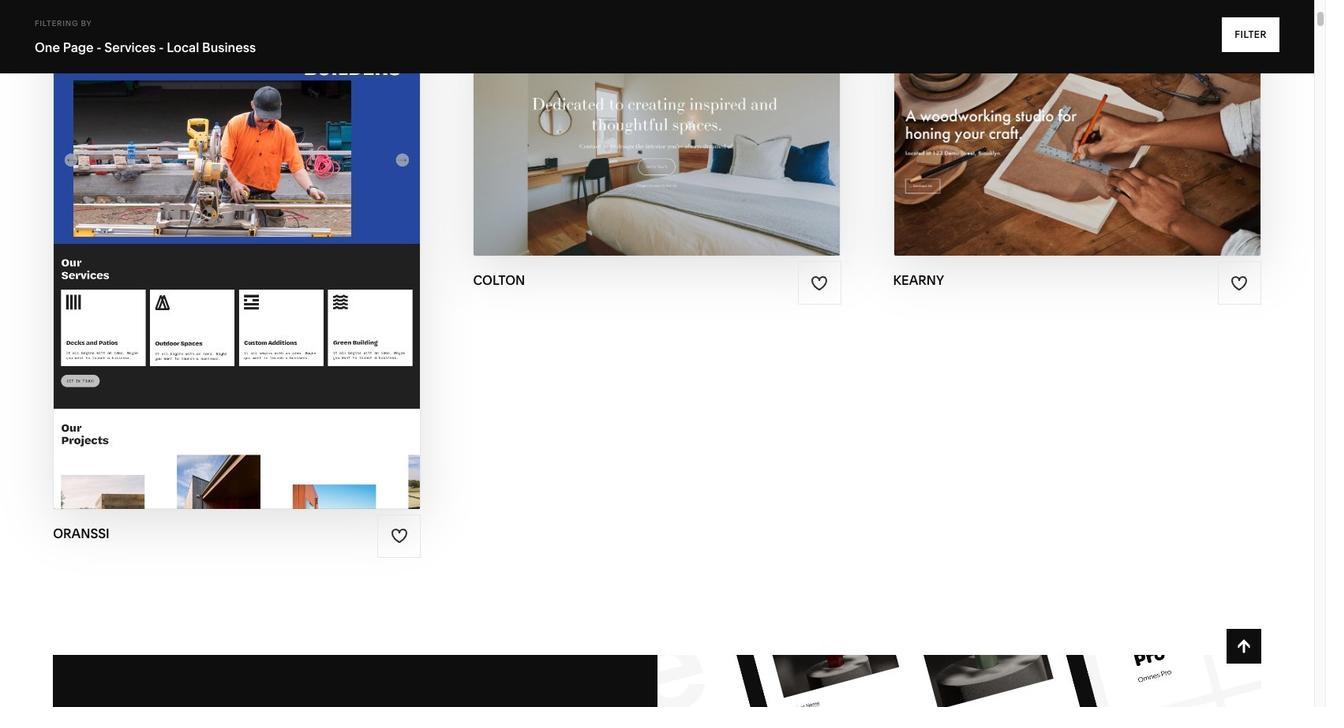 Task type: vqa. For each thing, say whether or not it's contained in the screenshot.
Back to top Image at the bottom right
yes



Task type: locate. For each thing, give the bounding box(es) containing it.
kearny image
[[894, 20, 1261, 256]]

back to top image
[[1236, 638, 1253, 656]]

preview of building your own template image
[[657, 655, 1262, 708]]

colton image
[[474, 20, 841, 256]]

add oranssi to your favorites list image
[[391, 528, 408, 545]]



Task type: describe. For each thing, give the bounding box(es) containing it.
oranssi image
[[54, 20, 420, 509]]

add colton to your favorites list image
[[811, 275, 829, 292]]



